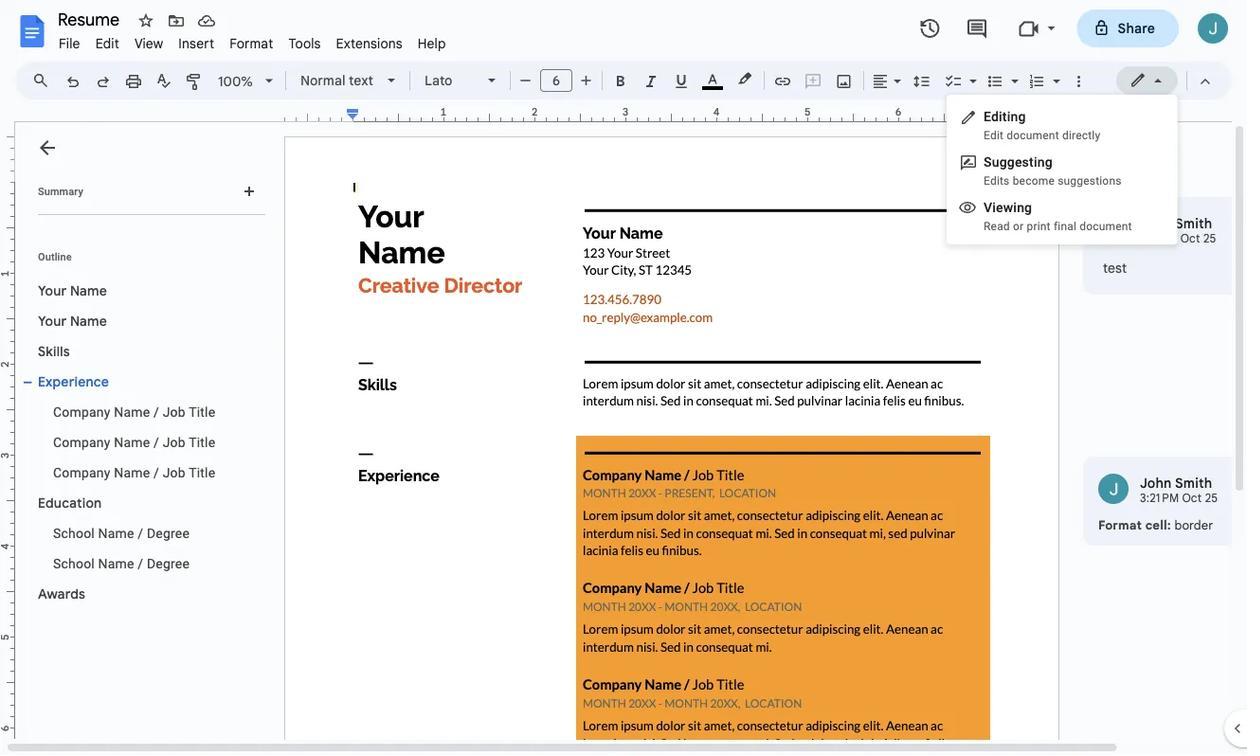Task type: describe. For each thing, give the bounding box(es) containing it.
edit inside edit menu item
[[95, 35, 119, 52]]

menu bar inside menu bar banner
[[51, 25, 454, 56]]

s uggesting edits become suggestions
[[984, 154, 1122, 188]]

john for john smith 3:21 pm oct 25
[[1140, 475, 1172, 491]]

e diting edit document directly
[[984, 109, 1101, 142]]

styles list. normal text selected. option
[[300, 67, 376, 94]]

3 company from the top
[[53, 465, 111, 481]]

1 your from the top
[[38, 282, 67, 299]]

insert image image
[[834, 67, 855, 94]]

2 company name / job title from the top
[[53, 435, 215, 450]]

skills
[[38, 343, 70, 360]]

outline heading
[[15, 249, 273, 276]]

suggestions
[[1058, 174, 1122, 188]]

edits
[[984, 174, 1010, 188]]

format cell: border
[[1099, 518, 1214, 533]]

3 job from the top
[[163, 465, 186, 481]]

file
[[59, 35, 80, 52]]

2 your from the top
[[38, 313, 67, 329]]

3:11 pm
[[1140, 232, 1178, 246]]

directly
[[1063, 129, 1101, 142]]

oct for john smith 3:11 pm oct 25
[[1181, 232, 1201, 246]]

3 title from the top
[[189, 465, 215, 481]]

text color image
[[702, 67, 723, 90]]

uggesting
[[992, 154, 1053, 170]]

Zoom text field
[[213, 68, 259, 95]]

mode and view toolbar
[[1116, 62, 1221, 100]]

extensions menu item
[[329, 32, 410, 55]]

insert
[[178, 35, 214, 52]]

summary
[[38, 185, 83, 197]]

list containing john smith
[[1083, 197, 1247, 546]]

share
[[1118, 20, 1155, 36]]

lato
[[425, 72, 453, 89]]

1 school name / degree from the top
[[53, 526, 190, 541]]

smith for john smith 3:11 pm oct 25
[[1175, 215, 1213, 232]]

2 title from the top
[[189, 435, 215, 450]]

format menu item
[[222, 32, 281, 55]]

1 job from the top
[[163, 404, 186, 420]]

john smith image
[[1099, 474, 1129, 504]]

3:21 pm
[[1140, 491, 1179, 506]]

cell:
[[1146, 518, 1171, 533]]

application containing share
[[0, 0, 1247, 755]]

1 your name from the top
[[38, 282, 107, 299]]

menu bar banner
[[0, 0, 1247, 755]]

25 for john smith 3:11 pm oct 25
[[1204, 232, 1217, 246]]

1 title from the top
[[189, 404, 215, 420]]

line & paragraph spacing image
[[911, 67, 933, 94]]

help
[[418, 35, 446, 52]]

become
[[1013, 174, 1055, 188]]

e
[[984, 109, 991, 124]]

3 company name / job title from the top
[[53, 465, 215, 481]]

iewing
[[993, 200, 1032, 215]]

or
[[1013, 220, 1024, 233]]

format for format cell: border
[[1099, 518, 1142, 533]]

experience
[[38, 373, 109, 390]]

highlight color image
[[735, 67, 755, 90]]

final
[[1054, 220, 1077, 233]]



Task type: locate. For each thing, give the bounding box(es) containing it.
lato option
[[425, 67, 477, 94]]

company name / job title
[[53, 404, 215, 420], [53, 435, 215, 450], [53, 465, 215, 481]]

/
[[154, 404, 159, 420], [154, 435, 159, 450], [154, 465, 159, 481], [138, 526, 143, 541], [138, 556, 143, 572]]

john smith 3:11 pm oct 25
[[1140, 215, 1217, 246]]

1 vertical spatial title
[[189, 435, 215, 450]]

2 school name / degree from the top
[[53, 556, 190, 572]]

1 vertical spatial edit
[[984, 129, 1004, 142]]

1 vertical spatial smith
[[1175, 475, 1213, 491]]

tools
[[289, 35, 321, 52]]

1 degree from the top
[[147, 526, 190, 541]]

1 horizontal spatial format
[[1099, 518, 1142, 533]]

document inside v iewing read or print final document
[[1080, 220, 1132, 233]]

1 vertical spatial degree
[[147, 556, 190, 572]]

format down john smith image
[[1099, 518, 1142, 533]]

25 for john smith 3:21 pm oct 25
[[1205, 491, 1218, 506]]

smith inside john smith 3:21 pm oct 25
[[1175, 475, 1213, 491]]

john
[[1140, 215, 1172, 232], [1140, 475, 1172, 491]]

your down outline in the top left of the page
[[38, 282, 67, 299]]

john right john smith icon
[[1140, 215, 1172, 232]]

0 vertical spatial your name
[[38, 282, 107, 299]]

format
[[230, 35, 273, 52], [1099, 518, 1142, 533]]

menu bar containing file
[[51, 25, 454, 56]]

1 vertical spatial oct
[[1182, 491, 1202, 506]]

john smith image
[[1099, 214, 1129, 245]]

0 horizontal spatial format
[[230, 35, 273, 52]]

smith inside the john smith 3:11 pm oct 25
[[1175, 215, 1213, 232]]

border
[[1175, 518, 1214, 533]]

john up format cell: border
[[1140, 475, 1172, 491]]

document
[[1007, 129, 1060, 142], [1080, 220, 1132, 233]]

oct
[[1181, 232, 1201, 246], [1182, 491, 1202, 506]]

oct inside the john smith 3:11 pm oct 25
[[1181, 232, 1201, 246]]

1 horizontal spatial document
[[1080, 220, 1132, 233]]

0 vertical spatial 25
[[1204, 232, 1217, 246]]

smith
[[1175, 215, 1213, 232], [1175, 475, 1213, 491]]

1 vertical spatial school
[[53, 556, 95, 572]]

edit inside e diting edit document directly
[[984, 129, 1004, 142]]

your name up skills
[[38, 313, 107, 329]]

0 horizontal spatial edit
[[95, 35, 119, 52]]

job
[[163, 404, 186, 420], [163, 435, 186, 450], [163, 465, 186, 481]]

title
[[189, 404, 215, 420], [189, 435, 215, 450], [189, 465, 215, 481]]

oct inside john smith 3:21 pm oct 25
[[1182, 491, 1202, 506]]

Font size text field
[[541, 69, 572, 92]]

2 vertical spatial job
[[163, 465, 186, 481]]

2 your name from the top
[[38, 313, 107, 329]]

school name / degree up awards
[[53, 556, 190, 572]]

0 vertical spatial smith
[[1175, 215, 1213, 232]]

2 job from the top
[[163, 435, 186, 450]]

text
[[349, 72, 373, 89]]

1 vertical spatial your name
[[38, 313, 107, 329]]

Star checkbox
[[133, 8, 159, 34]]

tools menu item
[[281, 32, 329, 55]]

left margin image
[[285, 107, 358, 121]]

0 vertical spatial format
[[230, 35, 273, 52]]

1 john from the top
[[1140, 215, 1172, 232]]

v
[[984, 200, 993, 215]]

Font size field
[[540, 69, 580, 93]]

1 vertical spatial format
[[1099, 518, 1142, 533]]

2 degree from the top
[[147, 556, 190, 572]]

s
[[984, 154, 992, 170]]

0 vertical spatial school
[[53, 526, 95, 541]]

summary heading
[[38, 184, 83, 199]]

2 company from the top
[[53, 435, 111, 450]]

v iewing read or print final document
[[984, 200, 1132, 233]]

name
[[70, 282, 107, 299], [70, 313, 107, 329], [114, 404, 150, 420], [114, 435, 150, 450], [114, 465, 150, 481], [98, 526, 134, 541], [98, 556, 134, 572]]

menu
[[947, 95, 1178, 245]]

1 vertical spatial school name / degree
[[53, 556, 190, 572]]

0 vertical spatial oct
[[1181, 232, 1201, 246]]

0 vertical spatial school name / degree
[[53, 526, 190, 541]]

0 vertical spatial your
[[38, 282, 67, 299]]

school name / degree
[[53, 526, 190, 541], [53, 556, 190, 572]]

25 up the 'border'
[[1205, 491, 1218, 506]]

top margin image
[[0, 137, 14, 188]]

help menu item
[[410, 32, 454, 55]]

share button
[[1077, 9, 1179, 47]]

1 vertical spatial your
[[38, 313, 67, 329]]

normal text
[[300, 72, 373, 89]]

degree
[[147, 526, 190, 541], [147, 556, 190, 572]]

25 inside the john smith 3:11 pm oct 25
[[1204, 232, 1217, 246]]

format for format
[[230, 35, 273, 52]]

25 inside john smith 3:21 pm oct 25
[[1205, 491, 1218, 506]]

smith right john smith icon
[[1175, 215, 1213, 232]]

format up zoom field on the top of page
[[230, 35, 273, 52]]

menu inside application
[[947, 95, 1178, 245]]

edit down "rename" text box
[[95, 35, 119, 52]]

0 vertical spatial john
[[1140, 215, 1172, 232]]

1 vertical spatial document
[[1080, 220, 1132, 233]]

your
[[38, 282, 67, 299], [38, 313, 67, 329]]

oct right 3:11 pm
[[1181, 232, 1201, 246]]

1 vertical spatial company
[[53, 435, 111, 450]]

2 smith from the top
[[1175, 475, 1213, 491]]

Zoom field
[[210, 67, 282, 96]]

school down education
[[53, 526, 95, 541]]

education
[[38, 495, 102, 511]]

0 horizontal spatial document
[[1007, 129, 1060, 142]]

smith up the 'border'
[[1175, 475, 1213, 491]]

1 vertical spatial job
[[163, 435, 186, 450]]

align & indent image
[[870, 67, 892, 94]]

0 vertical spatial degree
[[147, 526, 190, 541]]

1 vertical spatial company name / job title
[[53, 435, 215, 450]]

your up skills
[[38, 313, 67, 329]]

2 vertical spatial company
[[53, 465, 111, 481]]

school up awards
[[53, 556, 95, 572]]

document down right margin "image"
[[1007, 129, 1060, 142]]

1 vertical spatial 25
[[1205, 491, 1218, 506]]

awards
[[38, 586, 85, 602]]

document outline element
[[15, 122, 273, 740]]

view menu item
[[127, 32, 171, 55]]

diting
[[991, 109, 1026, 124]]

menu bar
[[51, 25, 454, 56]]

normal
[[300, 72, 345, 89]]

john for john smith 3:11 pm oct 25
[[1140, 215, 1172, 232]]

main toolbar
[[56, 66, 1094, 96]]

menu containing e
[[947, 95, 1178, 245]]

oct for john smith 3:21 pm oct 25
[[1182, 491, 1202, 506]]

2 school from the top
[[53, 556, 95, 572]]

edit menu item
[[88, 32, 127, 55]]

right margin image
[[985, 107, 1058, 121]]

school
[[53, 526, 95, 541], [53, 556, 95, 572]]

your name
[[38, 282, 107, 299], [38, 313, 107, 329]]

john smith 3:21 pm oct 25
[[1140, 475, 1218, 506]]

file menu item
[[51, 32, 88, 55]]

1 school from the top
[[53, 526, 95, 541]]

0 vertical spatial edit
[[95, 35, 119, 52]]

format inside menu item
[[230, 35, 273, 52]]

0 vertical spatial company
[[53, 404, 111, 420]]

edit
[[95, 35, 119, 52], [984, 129, 1004, 142]]

0 vertical spatial title
[[189, 404, 215, 420]]

company
[[53, 404, 111, 420], [53, 435, 111, 450], [53, 465, 111, 481]]

2 vertical spatial company name / job title
[[53, 465, 215, 481]]

list
[[1083, 197, 1247, 546]]

read
[[984, 220, 1010, 233]]

school name / degree down education
[[53, 526, 190, 541]]

john inside the john smith 3:11 pm oct 25
[[1140, 215, 1172, 232]]

oct up the 'border'
[[1182, 491, 1202, 506]]

1 smith from the top
[[1175, 215, 1213, 232]]

test
[[1103, 260, 1127, 276]]

2 john from the top
[[1140, 475, 1172, 491]]

1 horizontal spatial edit
[[984, 129, 1004, 142]]

25
[[1204, 232, 1217, 246], [1205, 491, 1218, 506]]

application
[[0, 0, 1247, 755]]

2 vertical spatial title
[[189, 465, 215, 481]]

document right final
[[1080, 220, 1132, 233]]

0 vertical spatial job
[[163, 404, 186, 420]]

your name down outline in the top left of the page
[[38, 282, 107, 299]]

outline
[[38, 251, 72, 263]]

format inside list
[[1099, 518, 1142, 533]]

0 vertical spatial company name / job title
[[53, 404, 215, 420]]

Rename text field
[[51, 8, 131, 30]]

view
[[134, 35, 163, 52]]

0 vertical spatial document
[[1007, 129, 1060, 142]]

Menus field
[[24, 67, 65, 94]]

1 vertical spatial john
[[1140, 475, 1172, 491]]

1 company name / job title from the top
[[53, 404, 215, 420]]

print
[[1027, 220, 1051, 233]]

smith for john smith 3:21 pm oct 25
[[1175, 475, 1213, 491]]

edit down e
[[984, 129, 1004, 142]]

25 right 3:11 pm
[[1204, 232, 1217, 246]]

extensions
[[336, 35, 403, 52]]

john inside john smith 3:21 pm oct 25
[[1140, 475, 1172, 491]]

1 company from the top
[[53, 404, 111, 420]]

insert menu item
[[171, 32, 222, 55]]

document inside e diting edit document directly
[[1007, 129, 1060, 142]]



Task type: vqa. For each thing, say whether or not it's contained in the screenshot.


